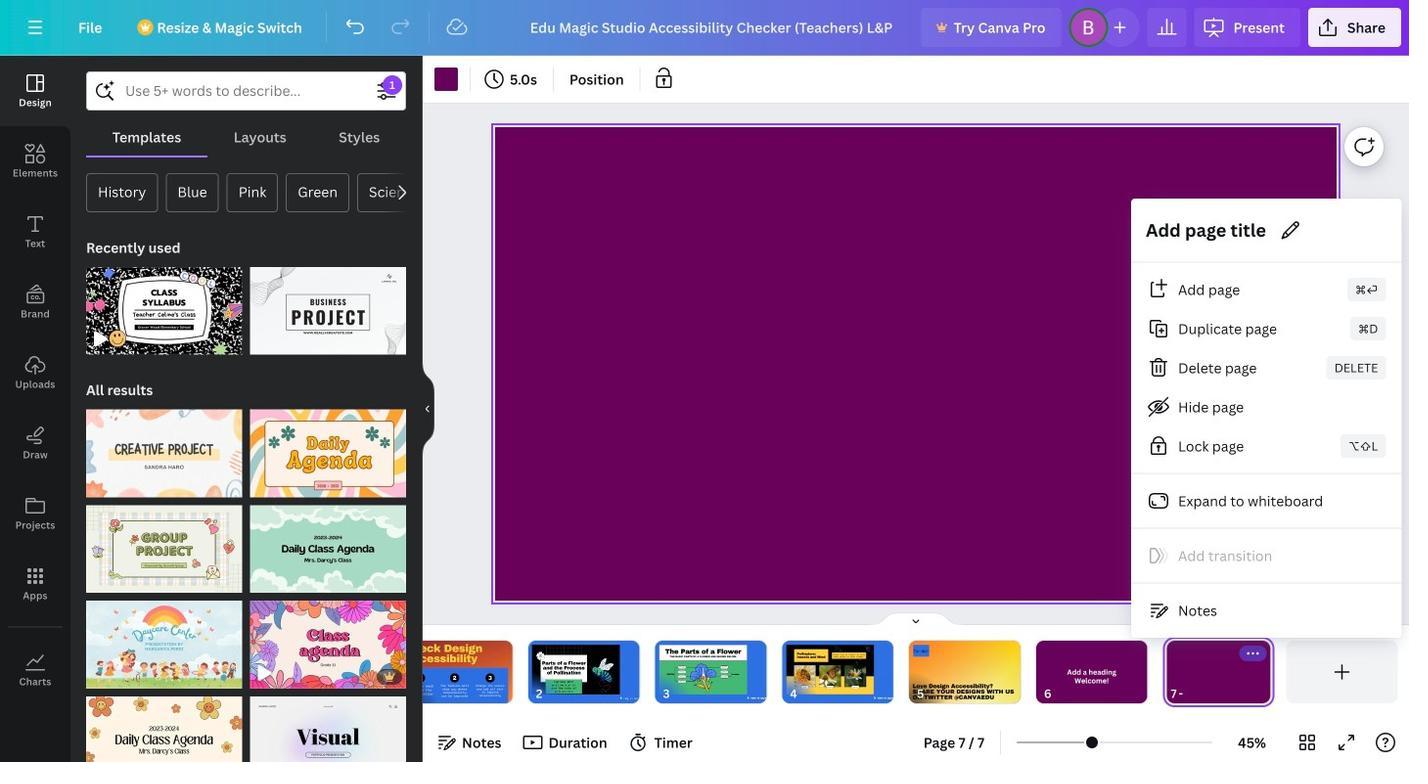 Task type: locate. For each thing, give the bounding box(es) containing it.
multicolor clouds daily class agenda template group
[[250, 506, 406, 593]]

0 vertical spatial page title text field
[[1145, 218, 1271, 243]]

#69005a image
[[435, 68, 458, 91], [435, 68, 458, 91]]

main menu bar
[[0, 0, 1410, 56]]

1 vertical spatial page title text field
[[1186, 684, 1194, 704]]

orange groovy retro daily agenda presentation group
[[250, 410, 406, 498]]

colorful floral illustrative class agenda presentation group
[[250, 601, 406, 689]]

grey minimalist business project presentation group
[[250, 256, 406, 355]]

hide image
[[422, 362, 435, 456]]

Page title text field
[[1145, 218, 1271, 243], [1186, 684, 1194, 704]]



Task type: describe. For each thing, give the bounding box(es) containing it.
page 7 image
[[1164, 641, 1275, 704]]

hide pages image
[[869, 612, 963, 628]]

blue green colorful daycare center presentation group
[[86, 601, 242, 689]]

canva assistant image
[[1353, 568, 1376, 591]]

colorful watercolor creative project presentation group
[[86, 410, 242, 498]]

colorful scrapbook nostalgia class syllabus blank education presentation group
[[86, 256, 242, 355]]

side panel tab list
[[0, 56, 70, 706]]

Design title text field
[[515, 8, 914, 47]]

green colorful cute aesthetic group project presentation group
[[86, 506, 242, 593]]

Zoom button
[[1221, 727, 1284, 759]]

Use 5+ words to describe... search field
[[125, 72, 367, 110]]



Task type: vqa. For each thing, say whether or not it's contained in the screenshot.
Explore
no



